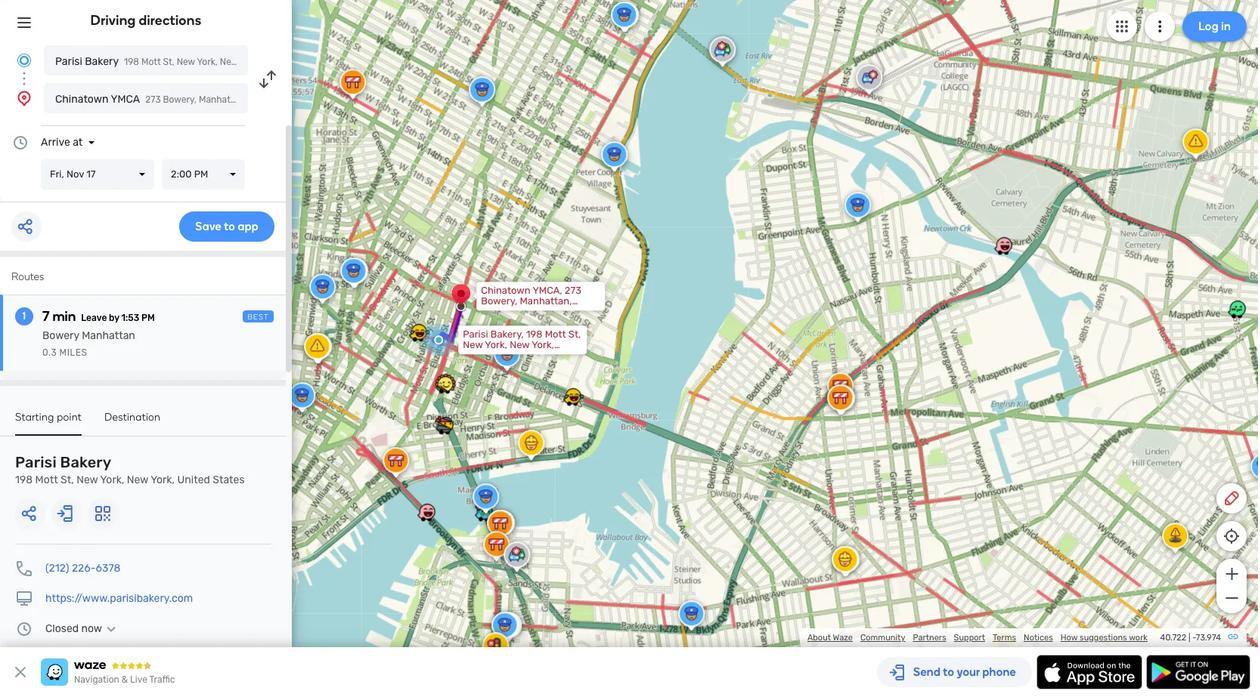 Task type: vqa. For each thing, say whether or not it's contained in the screenshot.
directions
yes



Task type: locate. For each thing, give the bounding box(es) containing it.
driving
[[90, 12, 136, 29]]

parisi bakery 198 mott st, new york, new york, united states
[[55, 55, 321, 68], [15, 454, 245, 487]]

navigation
[[74, 675, 119, 686]]

1 horizontal spatial mott
[[141, 57, 161, 67]]

st, down 'chinatown ymca, 273 bowery, manhattan, united states' at the left top
[[569, 329, 581, 341]]

6378
[[96, 563, 121, 575]]

parisi left the bakery,
[[463, 329, 488, 341]]

nov
[[66, 169, 84, 180]]

clock image
[[15, 621, 33, 639]]

0 horizontal spatial manhattan,
[[199, 95, 247, 105]]

2 vertical spatial mott
[[35, 474, 58, 487]]

destination
[[104, 411, 161, 424]]

location image
[[15, 89, 33, 107]]

bowery, right ymca
[[163, 95, 197, 105]]

pencil image
[[1223, 490, 1241, 508]]

1 vertical spatial mott
[[545, 329, 566, 341]]

1 vertical spatial chinatown
[[481, 285, 531, 297]]

manhattan,
[[199, 95, 247, 105], [520, 296, 572, 307]]

1 horizontal spatial bowery,
[[481, 296, 518, 307]]

partners link
[[913, 634, 946, 644]]

73.974
[[1196, 634, 1221, 644]]

manhattan, for ymca,
[[520, 296, 572, 307]]

arrive at
[[41, 136, 83, 149]]

community link
[[861, 634, 906, 644]]

states inside the parisi bakery, 198 mott st, new york, new york, united states
[[496, 350, 526, 362]]

notices
[[1024, 634, 1053, 644]]

1 vertical spatial parisi
[[463, 329, 488, 341]]

new
[[177, 57, 195, 67], [220, 57, 238, 67], [463, 340, 483, 351], [510, 340, 530, 351], [77, 474, 98, 487], [127, 474, 148, 487]]

parisi bakery 198 mott st, new york, new york, united states up the chinatown ymca 273 bowery, manhattan, united states
[[55, 55, 321, 68]]

pm inside list box
[[194, 169, 208, 180]]

0 horizontal spatial mott
[[35, 474, 58, 487]]

1 vertical spatial bowery,
[[481, 296, 518, 307]]

bowery,
[[163, 95, 197, 105], [481, 296, 518, 307]]

1:53
[[121, 313, 139, 324]]

bowery, for ymca
[[163, 95, 197, 105]]

2 vertical spatial 198
[[15, 474, 33, 487]]

call image
[[15, 560, 33, 579]]

bakery down driving
[[85, 55, 119, 68]]

miles
[[59, 348, 87, 358]]

united inside the chinatown ymca 273 bowery, manhattan, united states
[[249, 95, 277, 105]]

pm right 2:00
[[194, 169, 208, 180]]

united
[[263, 57, 291, 67], [249, 95, 277, 105], [481, 306, 512, 318], [463, 350, 493, 362], [177, 474, 210, 487]]

0 horizontal spatial bowery,
[[163, 95, 197, 105]]

navigation & live traffic
[[74, 675, 175, 686]]

driving directions
[[90, 12, 201, 29]]

mott inside the parisi bakery, 198 mott st, new york, new york, united states
[[545, 329, 566, 341]]

0 vertical spatial pm
[[194, 169, 208, 180]]

live
[[130, 675, 147, 686]]

st, up the chinatown ymca 273 bowery, manhattan, united states
[[163, 57, 175, 67]]

273 inside 'chinatown ymca, 273 bowery, manhattan, united states'
[[565, 285, 582, 297]]

198
[[124, 57, 139, 67], [526, 329, 543, 341], [15, 474, 33, 487]]

1 vertical spatial 198
[[526, 329, 543, 341]]

1 vertical spatial 273
[[565, 285, 582, 297]]

bowery
[[42, 330, 79, 343]]

bakery inside "parisi bakery 198 mott st, new york, new york, united states"
[[60, 454, 112, 472]]

1 vertical spatial st,
[[569, 329, 581, 341]]

at
[[73, 136, 83, 149]]

york,
[[197, 57, 218, 67], [240, 57, 261, 67], [485, 340, 507, 351], [532, 340, 554, 351], [100, 474, 124, 487], [151, 474, 175, 487]]

mott down starting point button
[[35, 474, 58, 487]]

0 horizontal spatial pm
[[141, 313, 155, 324]]

(212) 226-6378 link
[[45, 563, 121, 575]]

1 horizontal spatial 198
[[124, 57, 139, 67]]

st, down starting point button
[[61, 474, 74, 487]]

1 horizontal spatial manhattan,
[[520, 296, 572, 307]]

bowery, up the bakery,
[[481, 296, 518, 307]]

273 right ymca
[[145, 95, 161, 105]]

current location image
[[15, 51, 33, 70]]

198 down starting point button
[[15, 474, 33, 487]]

manhattan, inside 'chinatown ymca, 273 bowery, manhattan, united states'
[[520, 296, 572, 307]]

parisi down starting point button
[[15, 454, 57, 472]]

terms
[[993, 634, 1016, 644]]

pm right 1:53
[[141, 313, 155, 324]]

1 horizontal spatial chinatown
[[481, 285, 531, 297]]

parisi
[[55, 55, 82, 68], [463, 329, 488, 341], [15, 454, 57, 472]]

2 vertical spatial parisi
[[15, 454, 57, 472]]

mott down 'chinatown ymca, 273 bowery, manhattan, united states' at the left top
[[545, 329, 566, 341]]

manhattan, for ymca
[[199, 95, 247, 105]]

x image
[[11, 664, 29, 682]]

manhattan, inside the chinatown ymca 273 bowery, manhattan, united states
[[199, 95, 247, 105]]

0 vertical spatial bowery,
[[163, 95, 197, 105]]

work
[[1129, 634, 1148, 644]]

1 horizontal spatial pm
[[194, 169, 208, 180]]

chinatown inside 'chinatown ymca, 273 bowery, manhattan, united states'
[[481, 285, 531, 297]]

bowery, inside 'chinatown ymca, 273 bowery, manhattan, united states'
[[481, 296, 518, 307]]

(212) 226-6378
[[45, 563, 121, 575]]

point
[[57, 411, 82, 424]]

198 right the bakery,
[[526, 329, 543, 341]]

states inside 'chinatown ymca, 273 bowery, manhattan, united states'
[[514, 306, 544, 318]]

2 horizontal spatial 198
[[526, 329, 543, 341]]

directions
[[139, 12, 201, 29]]

states
[[293, 57, 321, 67], [279, 95, 307, 105], [514, 306, 544, 318], [496, 350, 526, 362], [213, 474, 245, 487]]

support link
[[954, 634, 985, 644]]

united inside 'chinatown ymca, 273 bowery, manhattan, united states'
[[481, 306, 512, 318]]

ymca
[[111, 93, 140, 106]]

parisi right current location image
[[55, 55, 82, 68]]

2 vertical spatial st,
[[61, 474, 74, 487]]

-
[[1193, 634, 1196, 644]]

parisi inside the parisi bakery, 198 mott st, new york, new york, united states
[[463, 329, 488, 341]]

0 horizontal spatial chinatown
[[55, 93, 108, 106]]

bakery
[[85, 55, 119, 68], [60, 454, 112, 472]]

st,
[[163, 57, 175, 67], [569, 329, 581, 341], [61, 474, 74, 487]]

198 up ymca
[[124, 57, 139, 67]]

0.3
[[42, 348, 57, 358]]

1 vertical spatial manhattan,
[[520, 296, 572, 307]]

0 vertical spatial chinatown
[[55, 93, 108, 106]]

bowery, inside the chinatown ymca 273 bowery, manhattan, united states
[[163, 95, 197, 105]]

273
[[145, 95, 161, 105], [565, 285, 582, 297]]

mott
[[141, 57, 161, 67], [545, 329, 566, 341], [35, 474, 58, 487]]

chinatown left ymca,
[[481, 285, 531, 297]]

40.722 | -73.974
[[1160, 634, 1221, 644]]

0 vertical spatial manhattan,
[[199, 95, 247, 105]]

0 horizontal spatial st,
[[61, 474, 74, 487]]

routes
[[11, 271, 44, 284]]

arrive
[[41, 136, 70, 149]]

2 horizontal spatial mott
[[545, 329, 566, 341]]

link image
[[1227, 631, 1239, 644]]

17
[[86, 169, 96, 180]]

parisi bakery 198 mott st, new york, new york, united states down destination button
[[15, 454, 245, 487]]

traffic
[[149, 675, 175, 686]]

starting point button
[[15, 411, 82, 436]]

chinatown
[[55, 93, 108, 106], [481, 285, 531, 297]]

1 vertical spatial pm
[[141, 313, 155, 324]]

pm
[[194, 169, 208, 180], [141, 313, 155, 324]]

273 right ymca,
[[565, 285, 582, 297]]

2 horizontal spatial st,
[[569, 329, 581, 341]]

terms link
[[993, 634, 1016, 644]]

starting point
[[15, 411, 82, 424]]

0 vertical spatial 273
[[145, 95, 161, 105]]

bakery down point
[[60, 454, 112, 472]]

now
[[81, 623, 102, 636]]

st, inside the parisi bakery, 198 mott st, new york, new york, united states
[[569, 329, 581, 341]]

1 vertical spatial bakery
[[60, 454, 112, 472]]

mott down the driving directions
[[141, 57, 161, 67]]

1 horizontal spatial 273
[[565, 285, 582, 297]]

1 horizontal spatial st,
[[163, 57, 175, 67]]

273 inside the chinatown ymca 273 bowery, manhattan, united states
[[145, 95, 161, 105]]

parisi bakery, 198 mott st, new york, new york, united states
[[463, 329, 581, 362]]

by
[[109, 313, 119, 324]]

clock image
[[11, 134, 29, 152]]

destination button
[[104, 411, 161, 435]]

0 vertical spatial parisi
[[55, 55, 82, 68]]

chinatown up at on the left
[[55, 93, 108, 106]]

0 horizontal spatial 273
[[145, 95, 161, 105]]



Task type: describe. For each thing, give the bounding box(es) containing it.
1
[[22, 310, 26, 323]]

how suggestions work link
[[1061, 634, 1148, 644]]

about waze link
[[808, 634, 853, 644]]

best
[[247, 313, 269, 322]]

fri,
[[50, 169, 64, 180]]

273 for ymca,
[[565, 285, 582, 297]]

0 vertical spatial parisi bakery 198 mott st, new york, new york, united states
[[55, 55, 321, 68]]

about waze community partners support terms notices how suggestions work
[[808, 634, 1148, 644]]

7
[[42, 309, 50, 325]]

starting
[[15, 411, 54, 424]]

chinatown ymca 273 bowery, manhattan, united states
[[55, 93, 307, 106]]

partners
[[913, 634, 946, 644]]

zoom out image
[[1222, 590, 1241, 608]]

parisi inside "parisi bakery 198 mott st, new york, new york, united states"
[[15, 454, 57, 472]]

about
[[808, 634, 831, 644]]

7 min leave by 1:53 pm
[[42, 309, 155, 325]]

chinatown for ymca
[[55, 93, 108, 106]]

https://www.parisibakery.com
[[45, 593, 193, 606]]

2:00
[[171, 169, 192, 180]]

support
[[954, 634, 985, 644]]

pm inside "7 min leave by 1:53 pm"
[[141, 313, 155, 324]]

states inside the chinatown ymca 273 bowery, manhattan, united states
[[279, 95, 307, 105]]

suggestions
[[1080, 634, 1127, 644]]

198 inside the parisi bakery, 198 mott st, new york, new york, united states
[[526, 329, 543, 341]]

(212)
[[45, 563, 69, 575]]

bakery,
[[491, 329, 524, 341]]

computer image
[[15, 591, 33, 609]]

waze
[[833, 634, 853, 644]]

2:00 pm
[[171, 169, 208, 180]]

how
[[1061, 634, 1078, 644]]

ymca,
[[533, 285, 562, 297]]

40.722
[[1160, 634, 1187, 644]]

manhattan
[[82, 330, 135, 343]]

closed now
[[45, 623, 102, 636]]

0 vertical spatial mott
[[141, 57, 161, 67]]

chinatown ymca, 273 bowery, manhattan, united states
[[481, 285, 582, 318]]

0 vertical spatial bakery
[[85, 55, 119, 68]]

zoom in image
[[1222, 566, 1241, 584]]

bowery, for ymca,
[[481, 296, 518, 307]]

&
[[122, 675, 128, 686]]

notices link
[[1024, 634, 1053, 644]]

closed
[[45, 623, 79, 636]]

fri, nov 17 list box
[[41, 160, 154, 190]]

united inside the parisi bakery, 198 mott st, new york, new york, united states
[[463, 350, 493, 362]]

community
[[861, 634, 906, 644]]

|
[[1189, 634, 1191, 644]]

leave
[[81, 313, 107, 324]]

closed now button
[[45, 623, 120, 636]]

1 vertical spatial parisi bakery 198 mott st, new york, new york, united states
[[15, 454, 245, 487]]

chevron down image
[[102, 624, 120, 636]]

fri, nov 17
[[50, 169, 96, 180]]

min
[[52, 309, 76, 325]]

https://www.parisibakery.com link
[[45, 593, 193, 606]]

0 vertical spatial st,
[[163, 57, 175, 67]]

bowery manhattan 0.3 miles
[[42, 330, 135, 358]]

226-
[[72, 563, 96, 575]]

273 for ymca
[[145, 95, 161, 105]]

2:00 pm list box
[[162, 160, 245, 190]]

0 horizontal spatial 198
[[15, 474, 33, 487]]

chinatown for ymca,
[[481, 285, 531, 297]]

0 vertical spatial 198
[[124, 57, 139, 67]]



